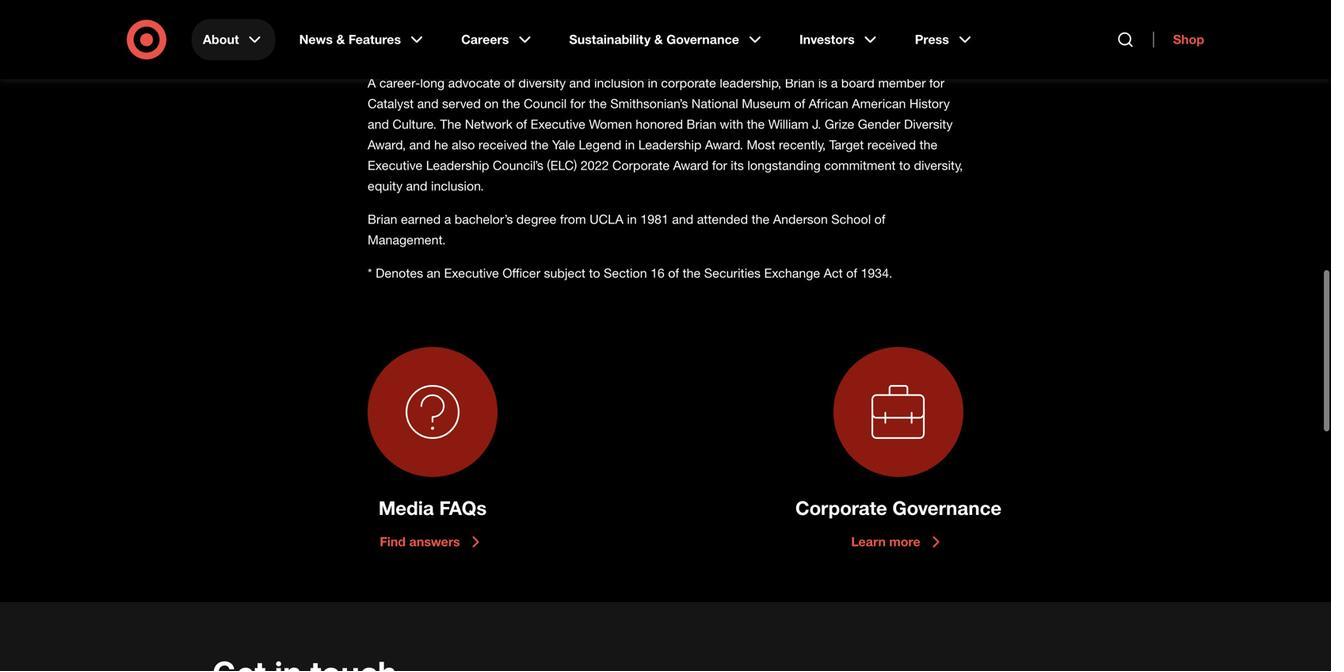 Task type: vqa. For each thing, say whether or not it's contained in the screenshot.
'Value'
no



Task type: locate. For each thing, give the bounding box(es) containing it.
1 vertical spatial in
[[625, 137, 635, 153]]

1 vertical spatial for
[[570, 96, 585, 111]]

1 horizontal spatial &
[[654, 32, 663, 47]]

from
[[560, 212, 586, 227]]

0 horizontal spatial to
[[589, 265, 600, 281]]

0 vertical spatial to
[[899, 158, 911, 173]]

0 horizontal spatial corporate
[[612, 158, 670, 173]]

investors
[[800, 32, 855, 47]]

award
[[673, 158, 709, 173]]

0 vertical spatial for
[[929, 75, 945, 91]]

council's
[[493, 158, 543, 173]]

0 horizontal spatial a
[[444, 212, 451, 227]]

0 horizontal spatial received
[[479, 137, 527, 153]]

&
[[336, 32, 345, 47], [654, 32, 663, 47]]

an
[[427, 265, 441, 281]]

2 vertical spatial in
[[627, 212, 637, 227]]

on
[[484, 96, 499, 111]]

1 & from the left
[[336, 32, 345, 47]]

gender
[[858, 116, 901, 132]]

the down diversity
[[920, 137, 938, 153]]

of left the diversity
[[504, 75, 515, 91]]

governance up corporate
[[667, 32, 739, 47]]

received down network
[[479, 137, 527, 153]]

most
[[747, 137, 775, 153]]

0 vertical spatial corporate
[[612, 158, 670, 173]]

and up award,
[[368, 116, 389, 132]]

2 horizontal spatial for
[[929, 75, 945, 91]]

executive down award,
[[368, 158, 423, 173]]

of inside brian earned a bachelor's degree from ucla in 1981 and attended the anderson school of management.
[[875, 212, 886, 227]]

1 vertical spatial executive
[[368, 158, 423, 173]]

corporate
[[661, 75, 716, 91]]

1 vertical spatial governance
[[893, 496, 1002, 519]]

& inside sustainability & governance link
[[654, 32, 663, 47]]

african
[[809, 96, 849, 111]]

leadership up inclusion.
[[426, 158, 489, 173]]

of right 16
[[668, 265, 679, 281]]

a right is
[[831, 75, 838, 91]]

officer
[[503, 265, 540, 281]]

in down women
[[625, 137, 635, 153]]

brian left is
[[785, 75, 815, 91]]

to
[[899, 158, 911, 173], [589, 265, 600, 281]]

find answers link
[[380, 532, 485, 552]]

a right earned
[[444, 212, 451, 227]]

a
[[831, 75, 838, 91], [444, 212, 451, 227]]

shop link
[[1153, 32, 1204, 48]]

for up history
[[929, 75, 945, 91]]

received down gender
[[868, 137, 916, 153]]

executive up yale
[[531, 116, 586, 132]]

a inside a career-long advocate of diversity and inclusion in corporate leadership, brian is a board member for catalyst and served on the council for the smithsonian's national museum of african american history and culture. the network of executive women honored brian with the william j. grize gender diversity award, and he also received the yale legend in leadership award. most recently, target received the executive leadership council's (elc) 2022 corporate award for its longstanding commitment to diversity, equity and inclusion.
[[831, 75, 838, 91]]

catalyst
[[368, 96, 414, 111]]

and
[[569, 75, 591, 91], [417, 96, 439, 111], [368, 116, 389, 132], [409, 137, 431, 153], [406, 178, 428, 194], [672, 212, 694, 227]]

1 vertical spatial a
[[444, 212, 451, 227]]

he
[[434, 137, 448, 153]]

corporate inside a career-long advocate of diversity and inclusion in corporate leadership, brian is a board member for catalyst and served on the council for the smithsonian's national museum of african american history and culture. the network of executive women honored brian with the william j. grize gender diversity award, and he also received the yale legend in leadership award. most recently, target received the executive leadership council's (elc) 2022 corporate award for its longstanding commitment to diversity, equity and inclusion.
[[612, 158, 670, 173]]

brian up management.
[[368, 212, 397, 227]]

1 horizontal spatial to
[[899, 158, 911, 173]]

careers link
[[450, 19, 545, 60]]

attended
[[697, 212, 748, 227]]

council
[[524, 96, 567, 111]]

of
[[504, 75, 515, 91], [794, 96, 805, 111], [516, 116, 527, 132], [875, 212, 886, 227], [668, 265, 679, 281], [846, 265, 857, 281]]

the right on
[[502, 96, 520, 111]]

2 received from the left
[[868, 137, 916, 153]]

press
[[915, 32, 949, 47]]

2 & from the left
[[654, 32, 663, 47]]

1 horizontal spatial received
[[868, 137, 916, 153]]

of right the school
[[875, 212, 886, 227]]

the right attended
[[752, 212, 770, 227]]

of down council at the left of page
[[516, 116, 527, 132]]

1 horizontal spatial executive
[[444, 265, 499, 281]]

learn
[[851, 534, 886, 550]]

act
[[824, 265, 843, 281]]

& inside news & features link
[[336, 32, 345, 47]]

the right 16
[[683, 265, 701, 281]]

brian down the national
[[687, 116, 716, 132]]

corporate
[[612, 158, 670, 173], [795, 496, 887, 519]]

museum
[[742, 96, 791, 111]]

diversity,
[[914, 158, 963, 173]]

the
[[502, 96, 520, 111], [589, 96, 607, 111], [747, 116, 765, 132], [531, 137, 549, 153], [920, 137, 938, 153], [752, 212, 770, 227], [683, 265, 701, 281]]

longstanding
[[748, 158, 821, 173]]

2 horizontal spatial executive
[[531, 116, 586, 132]]

corporate up learn
[[795, 496, 887, 519]]

& right "sustainability"
[[654, 32, 663, 47]]

0 vertical spatial a
[[831, 75, 838, 91]]

for left its
[[712, 158, 727, 173]]

0 horizontal spatial &
[[336, 32, 345, 47]]

0 horizontal spatial brian
[[368, 212, 397, 227]]

governance up more
[[893, 496, 1002, 519]]

in up smithsonian's
[[648, 75, 658, 91]]

award.
[[705, 137, 743, 153]]

0 vertical spatial leadership
[[638, 137, 702, 153]]

in inside brian earned a bachelor's degree from ucla in 1981 and attended the anderson school of management.
[[627, 212, 637, 227]]

& right news
[[336, 32, 345, 47]]

2 horizontal spatial brian
[[785, 75, 815, 91]]

leadership down honored
[[638, 137, 702, 153]]

0 vertical spatial governance
[[667, 32, 739, 47]]

and left he
[[409, 137, 431, 153]]

served
[[442, 96, 481, 111]]

to right subject
[[589, 265, 600, 281]]

received
[[479, 137, 527, 153], [868, 137, 916, 153]]

for
[[929, 75, 945, 91], [570, 96, 585, 111], [712, 158, 727, 173]]

honored
[[636, 116, 683, 132]]

and up culture. the
[[417, 96, 439, 111]]

news
[[299, 32, 333, 47]]

answers
[[409, 534, 460, 550]]

brian inside brian earned a bachelor's degree from ucla in 1981 and attended the anderson school of management.
[[368, 212, 397, 227]]

1 horizontal spatial corporate
[[795, 496, 887, 519]]

1 horizontal spatial a
[[831, 75, 838, 91]]

1 horizontal spatial for
[[712, 158, 727, 173]]

american
[[852, 96, 906, 111]]

the up most
[[747, 116, 765, 132]]

in
[[648, 75, 658, 91], [625, 137, 635, 153], [627, 212, 637, 227]]

earned
[[401, 212, 441, 227]]

features
[[349, 32, 401, 47]]

0 horizontal spatial executive
[[368, 158, 423, 173]]

news & features
[[299, 32, 401, 47]]

0 vertical spatial executive
[[531, 116, 586, 132]]

investors link
[[788, 19, 891, 60]]

1 vertical spatial brian
[[687, 116, 716, 132]]

its
[[731, 158, 744, 173]]

0 horizontal spatial leadership
[[426, 158, 489, 173]]

2 vertical spatial brian
[[368, 212, 397, 227]]

in left 1981
[[627, 212, 637, 227]]

1 horizontal spatial governance
[[893, 496, 1002, 519]]

press link
[[904, 19, 986, 60]]

executive right an
[[444, 265, 499, 281]]

1 received from the left
[[479, 137, 527, 153]]

to left diversity,
[[899, 158, 911, 173]]

1 vertical spatial leadership
[[426, 158, 489, 173]]

commitment
[[824, 158, 896, 173]]

1981
[[640, 212, 669, 227]]

sustainability & governance link
[[558, 19, 776, 60]]

0 horizontal spatial governance
[[667, 32, 739, 47]]

inclusion
[[594, 75, 644, 91]]

executive
[[531, 116, 586, 132], [368, 158, 423, 173], [444, 265, 499, 281]]

2 vertical spatial executive
[[444, 265, 499, 281]]

degree
[[516, 212, 557, 227]]

corporate down honored
[[612, 158, 670, 173]]

and right 1981
[[672, 212, 694, 227]]

for right council at the left of page
[[570, 96, 585, 111]]

1 horizontal spatial brian
[[687, 116, 716, 132]]

0 vertical spatial in
[[648, 75, 658, 91]]

about link
[[192, 19, 275, 60]]

equity
[[368, 178, 403, 194]]



Task type: describe. For each thing, give the bounding box(es) containing it.
subject
[[544, 265, 586, 281]]

of right act
[[846, 265, 857, 281]]

network
[[465, 116, 513, 132]]

recently,
[[779, 137, 826, 153]]

news & features link
[[288, 19, 437, 60]]

is
[[818, 75, 828, 91]]

1 vertical spatial to
[[589, 265, 600, 281]]

denotes
[[376, 265, 423, 281]]

media faqs
[[379, 496, 487, 519]]

more
[[889, 534, 921, 550]]

inclusion.
[[431, 178, 484, 194]]

board
[[841, 75, 875, 91]]

0 vertical spatial brian
[[785, 75, 815, 91]]

the up women
[[589, 96, 607, 111]]

diversity
[[904, 116, 953, 132]]

sustainability & governance
[[569, 32, 739, 47]]

with
[[720, 116, 743, 132]]

grize
[[825, 116, 854, 132]]

a career-long advocate of diversity and inclusion in corporate leadership, brian is a board member for catalyst and served on the council for the smithsonian's national museum of african american history and culture. the network of executive women honored brian with the william j. grize gender diversity award, and he also received the yale legend in leadership award. most recently, target received the executive leadership council's (elc) 2022 corporate award for its longstanding commitment to diversity, equity and inclusion.
[[368, 75, 963, 194]]

learn more link
[[851, 532, 946, 552]]

section
[[604, 265, 647, 281]]

ucla
[[590, 212, 624, 227]]

2022
[[581, 158, 609, 173]]

of up william
[[794, 96, 805, 111]]

about
[[203, 32, 239, 47]]

management.
[[368, 232, 446, 248]]

the inside brian earned a bachelor's degree from ucla in 1981 and attended the anderson school of management.
[[752, 212, 770, 227]]

corporate governance
[[795, 496, 1002, 519]]

careers
[[461, 32, 509, 47]]

1 vertical spatial corporate
[[795, 496, 887, 519]]

long
[[420, 75, 445, 91]]

and right the diversity
[[569, 75, 591, 91]]

target
[[829, 137, 864, 153]]

to inside a career-long advocate of diversity and inclusion in corporate leadership, brian is a board member for catalyst and served on the council for the smithsonian's national museum of african american history and culture. the network of executive women honored brian with the william j. grize gender diversity award, and he also received the yale legend in leadership award. most recently, target received the executive leadership council's (elc) 2022 corporate award for its longstanding commitment to diversity, equity and inclusion.
[[899, 158, 911, 173]]

16
[[651, 265, 665, 281]]

member
[[878, 75, 926, 91]]

bachelor's
[[455, 212, 513, 227]]

(elc)
[[547, 158, 577, 173]]

learn more
[[851, 534, 921, 550]]

women
[[589, 116, 632, 132]]

history
[[910, 96, 950, 111]]

national
[[692, 96, 738, 111]]

2 vertical spatial for
[[712, 158, 727, 173]]

find answers
[[380, 534, 460, 550]]

and inside brian earned a bachelor's degree from ucla in 1981 and attended the anderson school of management.
[[672, 212, 694, 227]]

william
[[768, 116, 809, 132]]

advocate
[[448, 75, 501, 91]]

0 horizontal spatial for
[[570, 96, 585, 111]]

the left yale
[[531, 137, 549, 153]]

anderson
[[773, 212, 828, 227]]

exchange
[[764, 265, 820, 281]]

j.
[[812, 116, 821, 132]]

also
[[452, 137, 475, 153]]

*
[[368, 265, 372, 281]]

media
[[379, 496, 434, 519]]

& for features
[[336, 32, 345, 47]]

sustainability
[[569, 32, 651, 47]]

and right the equity
[[406, 178, 428, 194]]

1 horizontal spatial leadership
[[638, 137, 702, 153]]

culture. the
[[393, 116, 461, 132]]

career-
[[379, 75, 420, 91]]

find
[[380, 534, 406, 550]]

shop
[[1173, 32, 1204, 47]]

diversity
[[519, 75, 566, 91]]

* denotes an executive officer subject to section 16 of the securities exchange act of 1934.
[[368, 265, 896, 281]]

legend
[[579, 137, 622, 153]]

faqs
[[439, 496, 487, 519]]

governance inside sustainability & governance link
[[667, 32, 739, 47]]

leadership,
[[720, 75, 782, 91]]

securities
[[704, 265, 761, 281]]

smithsonian's
[[610, 96, 688, 111]]

a inside brian earned a bachelor's degree from ucla in 1981 and attended the anderson school of management.
[[444, 212, 451, 227]]

& for governance
[[654, 32, 663, 47]]

1934.
[[861, 265, 893, 281]]

school
[[831, 212, 871, 227]]

award,
[[368, 137, 406, 153]]

a
[[368, 75, 376, 91]]

yale
[[552, 137, 575, 153]]

brian earned a bachelor's degree from ucla in 1981 and attended the anderson school of management.
[[368, 212, 886, 248]]



